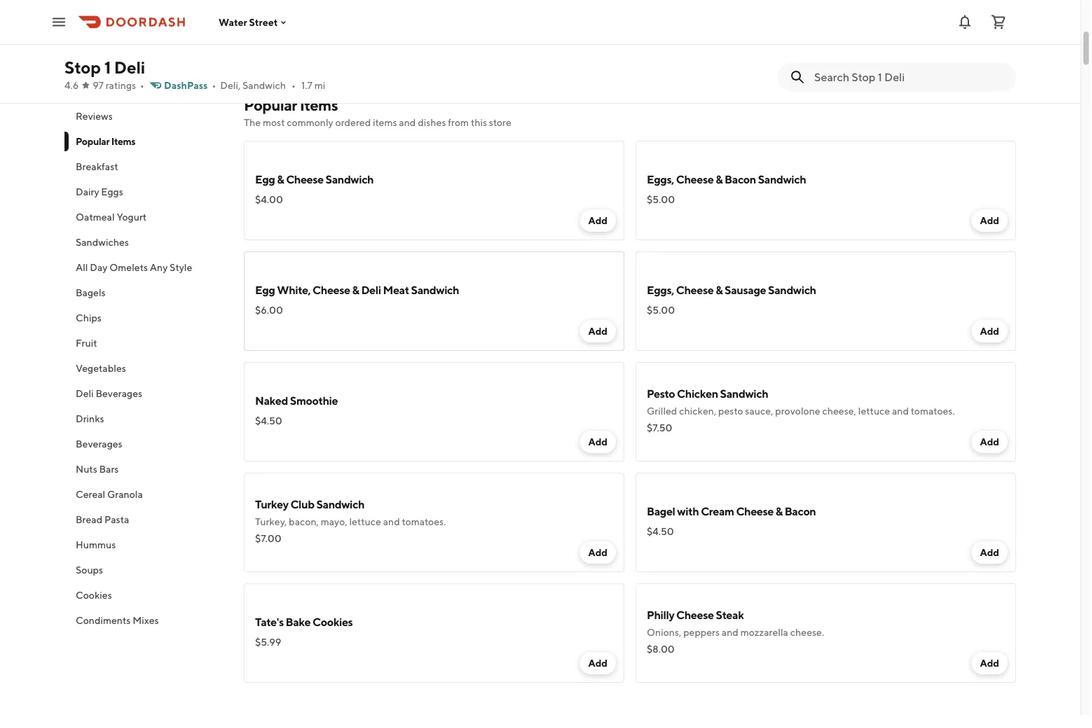 Task type: vqa. For each thing, say whether or not it's contained in the screenshot.


Task type: describe. For each thing, give the bounding box(es) containing it.
deli,
[[220, 80, 241, 91]]

add button for naked smoothie
[[580, 431, 616, 454]]

open menu image
[[50, 14, 67, 30]]

and inside philly cheese steak onions, peppers and mozzarella cheese. $8.00 add
[[722, 627, 739, 639]]

popular items
[[76, 136, 136, 147]]

chicken,
[[679, 406, 717, 417]]

stop 1 deli
[[64, 57, 145, 77]]

oatmeal yogurt
[[76, 211, 147, 223]]

cheese inside philly cheese steak onions, peppers and mozzarella cheese. $8.00 add
[[676, 609, 714, 622]]

beverages inside beverages 'button'
[[76, 438, 122, 450]]

ratings
[[106, 80, 136, 91]]

soups button
[[64, 558, 227, 583]]

reviews
[[76, 110, 113, 122]]

tate's
[[255, 616, 284, 629]]

dishes
[[418, 117, 446, 128]]

and inside popular items the most commonly ordered items and dishes from this store
[[399, 117, 416, 128]]

eggs, cheese & bacon sandwich
[[647, 173, 806, 186]]

nuts bars
[[76, 464, 119, 475]]

popular items the most commonly ordered items and dishes from this store
[[244, 96, 512, 128]]

sandwiches
[[76, 237, 129, 248]]

cereal
[[76, 489, 105, 500]]

mozzarella
[[741, 627, 789, 639]]

this
[[471, 117, 487, 128]]

oatmeal yogurt button
[[64, 205, 227, 230]]

add for egg white, cheese & deli meat sandwich
[[588, 326, 608, 337]]

reviews button
[[64, 104, 227, 129]]

dairy eggs
[[76, 186, 123, 198]]

sausage
[[725, 284, 766, 297]]

white,
[[277, 284, 311, 297]]

$5.00 for eggs, cheese & bacon sandwich
[[647, 194, 675, 205]]

add for eggs, cheese & bacon sandwich
[[980, 215, 1000, 226]]

add button for egg & cheese sandwich
[[580, 210, 616, 232]]

bread
[[76, 514, 102, 526]]

eggs, cheese & sausage sandwich
[[647, 284, 816, 297]]

hummus
[[76, 539, 116, 551]]

dashpass
[[164, 80, 208, 91]]

$7.50
[[647, 422, 673, 434]]

bagels button
[[64, 280, 227, 306]]

street
[[249, 16, 278, 28]]

items for popular items
[[111, 136, 136, 147]]

add button for bagel with cream cheese & bacon
[[972, 542, 1008, 564]]

sandwich inside turkey club sandwich turkey, bacon, mayo, lettuce and tomatoes. $7.00 add
[[316, 498, 365, 511]]

1 vertical spatial deli
[[361, 284, 381, 297]]

water street
[[219, 16, 278, 28]]

notification bell image
[[957, 14, 974, 30]]

tomatoes. inside pesto chicken sandwich grilled chicken, pesto sauce, provolone cheese, lettuce and tomatoes. $7.50 add
[[911, 406, 955, 417]]

grilled
[[647, 406, 677, 417]]

dairy eggs button
[[64, 179, 227, 205]]

deli inside button
[[76, 388, 94, 400]]

$6.00
[[255, 305, 283, 316]]

eggs, for eggs, cheese & bacon sandwich
[[647, 173, 674, 186]]

turkey,
[[255, 516, 287, 528]]

beverages button
[[64, 432, 227, 457]]

0 horizontal spatial bacon
[[725, 173, 756, 186]]

with
[[677, 505, 699, 518]]

97 ratings •
[[93, 80, 144, 91]]

lettuce inside turkey club sandwich turkey, bacon, mayo, lettuce and tomatoes. $7.00 add
[[349, 516, 381, 528]]

nuts bars button
[[64, 457, 227, 482]]

$5.99
[[255, 637, 281, 648]]

sauce,
[[745, 406, 773, 417]]

steak
[[716, 609, 744, 622]]

cream
[[701, 505, 734, 518]]

bake
[[286, 616, 311, 629]]

dairy
[[76, 186, 99, 198]]

meat
[[383, 284, 409, 297]]

water street button
[[219, 16, 289, 28]]

tate's bake cookies
[[255, 616, 353, 629]]

all
[[76, 262, 88, 273]]

1 vertical spatial bacon
[[785, 505, 816, 518]]

97
[[93, 80, 104, 91]]

1
[[104, 57, 111, 77]]

mixes
[[133, 615, 159, 627]]

deli beverages
[[76, 388, 142, 400]]

cookies button
[[64, 583, 227, 608]]

pesto
[[719, 406, 743, 417]]

the
[[244, 117, 261, 128]]

condiments mixes button
[[64, 608, 227, 634]]

stop
[[64, 57, 101, 77]]

bread pasta button
[[64, 507, 227, 533]]

add for tate's bake cookies
[[588, 658, 608, 669]]

add button for eggs, cheese & sausage sandwich
[[972, 320, 1008, 343]]

deli beverages button
[[64, 381, 227, 407]]

egg for egg white, cheese & deli meat sandwich
[[255, 284, 275, 297]]

turkey club sandwich turkey, bacon, mayo, lettuce and tomatoes. $7.00 add
[[255, 498, 608, 559]]

vegetables
[[76, 363, 126, 374]]

popular for popular items the most commonly ordered items and dishes from this store
[[244, 96, 297, 114]]

pesto
[[647, 387, 675, 401]]

0 items, open order cart image
[[990, 14, 1007, 30]]

from
[[448, 117, 469, 128]]

most
[[263, 117, 285, 128]]

lettuce inside pesto chicken sandwich grilled chicken, pesto sauce, provolone cheese, lettuce and tomatoes. $7.50 add
[[859, 406, 890, 417]]

items
[[373, 117, 397, 128]]

0 horizontal spatial 4.6
[[64, 80, 79, 91]]

egg for egg & cheese sandwich
[[255, 173, 275, 186]]

$4.50 for naked smoothie
[[255, 415, 282, 427]]

Item Search search field
[[815, 69, 1005, 85]]

1.7
[[301, 80, 313, 91]]

any
[[150, 262, 168, 273]]

turkey
[[255, 498, 289, 511]]

cookies inside button
[[76, 590, 112, 601]]

all day omelets any style
[[76, 262, 192, 273]]

peppers
[[684, 627, 720, 639]]

pasta
[[104, 514, 129, 526]]

• for deli, sandwich • 1.7 mi
[[292, 80, 296, 91]]

add for egg & cheese sandwich
[[588, 215, 608, 226]]

ordered
[[335, 117, 371, 128]]

egg white, cheese & deli meat sandwich
[[255, 284, 459, 297]]

$8.00
[[647, 644, 675, 655]]



Task type: locate. For each thing, give the bounding box(es) containing it.
$4.50 for bagel with cream cheese & bacon
[[647, 526, 674, 538]]

and inside turkey club sandwich turkey, bacon, mayo, lettuce and tomatoes. $7.00 add
[[383, 516, 400, 528]]

and right cheese,
[[892, 406, 909, 417]]

2 • from the left
[[212, 80, 216, 91]]

day
[[90, 262, 108, 273]]

club
[[290, 498, 314, 511]]

add inside turkey club sandwich turkey, bacon, mayo, lettuce and tomatoes. $7.00 add
[[588, 547, 608, 559]]

4.6 down 'stop'
[[64, 80, 79, 91]]

•
[[140, 80, 144, 91], [212, 80, 216, 91], [292, 80, 296, 91]]

• for 97 ratings •
[[140, 80, 144, 91]]

2 egg from the top
[[255, 284, 275, 297]]

oatmeal
[[76, 211, 115, 223]]

$4.50 down bagel
[[647, 526, 674, 538]]

deli up the drinks
[[76, 388, 94, 400]]

nuts
[[76, 464, 97, 475]]

cookies right bake
[[313, 616, 353, 629]]

deli up ratings at the left
[[114, 57, 145, 77]]

0 vertical spatial tomatoes.
[[911, 406, 955, 417]]

dashpass •
[[164, 80, 216, 91]]

commonly
[[287, 117, 333, 128]]

store
[[489, 117, 512, 128]]

items
[[300, 96, 338, 114], [111, 136, 136, 147]]

1 vertical spatial beverages
[[76, 438, 122, 450]]

hummus button
[[64, 533, 227, 558]]

condiments
[[76, 615, 131, 627]]

all day omelets any style button
[[64, 255, 227, 280]]

0 horizontal spatial •
[[140, 80, 144, 91]]

cereal granola button
[[64, 482, 227, 507]]

$4.50 down naked
[[255, 415, 282, 427]]

bagels
[[76, 287, 106, 299]]

bacon
[[725, 173, 756, 186], [785, 505, 816, 518]]

0 horizontal spatial deli
[[76, 388, 94, 400]]

$4.00
[[255, 194, 283, 205]]

1 horizontal spatial deli
[[114, 57, 145, 77]]

• left '1.7'
[[292, 80, 296, 91]]

granola
[[107, 489, 143, 500]]

1 horizontal spatial •
[[212, 80, 216, 91]]

and down 'steak'
[[722, 627, 739, 639]]

1 • from the left
[[140, 80, 144, 91]]

1 vertical spatial items
[[111, 136, 136, 147]]

add button for egg white, cheese & deli meat sandwich
[[580, 320, 616, 343]]

breakfast
[[76, 161, 118, 172]]

cheese
[[286, 173, 324, 186], [676, 173, 714, 186], [313, 284, 350, 297], [676, 284, 714, 297], [736, 505, 774, 518], [676, 609, 714, 622]]

1 vertical spatial cookies
[[313, 616, 353, 629]]

eggs,
[[647, 173, 674, 186], [647, 284, 674, 297]]

add for eggs, cheese & sausage sandwich
[[980, 326, 1000, 337]]

items up commonly
[[300, 96, 338, 114]]

1 horizontal spatial popular
[[244, 96, 297, 114]]

egg up the $4.00
[[255, 173, 275, 186]]

sandwiches button
[[64, 230, 227, 255]]

tomatoes.
[[911, 406, 955, 417], [402, 516, 446, 528]]

add for naked smoothie
[[588, 436, 608, 448]]

popular for popular items
[[76, 136, 110, 147]]

0 vertical spatial beverages
[[96, 388, 142, 400]]

popular
[[244, 96, 297, 114], [76, 136, 110, 147]]

4.6
[[269, 1, 290, 18], [64, 80, 79, 91]]

popular down reviews
[[76, 136, 110, 147]]

bread pasta
[[76, 514, 129, 526]]

yogurt
[[117, 211, 147, 223]]

egg up the $6.00
[[255, 284, 275, 297]]

0 vertical spatial egg
[[255, 173, 275, 186]]

egg
[[255, 173, 275, 186], [255, 284, 275, 297]]

$7.00
[[255, 533, 281, 545]]

bagel
[[647, 505, 675, 518]]

1 vertical spatial eggs,
[[647, 284, 674, 297]]

add inside philly cheese steak onions, peppers and mozzarella cheese. $8.00 add
[[980, 658, 1000, 669]]

mayo,
[[321, 516, 347, 528]]

and right mayo,
[[383, 516, 400, 528]]

add button for eggs, cheese & bacon sandwich
[[972, 210, 1008, 232]]

beverages up the nuts bars
[[76, 438, 122, 450]]

1 vertical spatial 4.6
[[64, 80, 79, 91]]

philly
[[647, 609, 675, 622]]

naked smoothie
[[255, 394, 338, 408]]

• left deli,
[[212, 80, 216, 91]]

1 $5.00 from the top
[[647, 194, 675, 205]]

0 horizontal spatial cookies
[[76, 590, 112, 601]]

popular inside popular items the most commonly ordered items and dishes from this store
[[244, 96, 297, 114]]

lettuce right mayo,
[[349, 516, 381, 528]]

$5.00 for eggs, cheese & sausage sandwich
[[647, 305, 675, 316]]

fruit
[[76, 338, 97, 349]]

4.6 right water
[[269, 1, 290, 18]]

philly cheese steak onions, peppers and mozzarella cheese. $8.00 add
[[647, 609, 1000, 669]]

tomatoes. inside turkey club sandwich turkey, bacon, mayo, lettuce and tomatoes. $7.00 add
[[402, 516, 446, 528]]

items down reviews button
[[111, 136, 136, 147]]

0 horizontal spatial $4.50
[[255, 415, 282, 427]]

0 vertical spatial items
[[300, 96, 338, 114]]

1 horizontal spatial items
[[300, 96, 338, 114]]

bagel with cream cheese & bacon
[[647, 505, 816, 518]]

pesto chicken sandwich grilled chicken, pesto sauce, provolone cheese, lettuce and tomatoes. $7.50 add
[[647, 387, 1000, 448]]

1 vertical spatial $4.50
[[647, 526, 674, 538]]

items inside popular items the most commonly ordered items and dishes from this store
[[300, 96, 338, 114]]

0 vertical spatial popular
[[244, 96, 297, 114]]

1 vertical spatial popular
[[76, 136, 110, 147]]

0 horizontal spatial tomatoes.
[[402, 516, 446, 528]]

add for bagel with cream cheese & bacon
[[980, 547, 1000, 559]]

2 eggs, from the top
[[647, 284, 674, 297]]

naked
[[255, 394, 288, 408]]

and right items
[[399, 117, 416, 128]]

1 horizontal spatial cookies
[[313, 616, 353, 629]]

condiments mixes
[[76, 615, 159, 627]]

deli, sandwich • 1.7 mi
[[220, 80, 325, 91]]

1 horizontal spatial tomatoes.
[[911, 406, 955, 417]]

2 horizontal spatial •
[[292, 80, 296, 91]]

deli
[[114, 57, 145, 77], [361, 284, 381, 297], [76, 388, 94, 400]]

eggs, for eggs, cheese & sausage sandwich
[[647, 284, 674, 297]]

• right ratings at the left
[[140, 80, 144, 91]]

items for popular items the most commonly ordered items and dishes from this store
[[300, 96, 338, 114]]

add button
[[580, 210, 616, 232], [972, 210, 1008, 232], [580, 320, 616, 343], [972, 320, 1008, 343], [580, 431, 616, 454], [972, 431, 1008, 454], [580, 542, 616, 564], [972, 542, 1008, 564], [580, 653, 616, 675], [972, 653, 1008, 675]]

deli left meat
[[361, 284, 381, 297]]

2 vertical spatial deli
[[76, 388, 94, 400]]

vegetables button
[[64, 356, 227, 381]]

1 eggs, from the top
[[647, 173, 674, 186]]

0 vertical spatial $4.50
[[255, 415, 282, 427]]

0 vertical spatial 4.6
[[269, 1, 290, 18]]

and inside pesto chicken sandwich grilled chicken, pesto sauce, provolone cheese, lettuce and tomatoes. $7.50 add
[[892, 406, 909, 417]]

cheese,
[[823, 406, 857, 417]]

0 vertical spatial $5.00
[[647, 194, 675, 205]]

1 horizontal spatial lettuce
[[859, 406, 890, 417]]

add button for tate's bake cookies
[[580, 653, 616, 675]]

0 vertical spatial cookies
[[76, 590, 112, 601]]

0 vertical spatial lettuce
[[859, 406, 890, 417]]

popular up most
[[244, 96, 297, 114]]

1 horizontal spatial bacon
[[785, 505, 816, 518]]

1 vertical spatial lettuce
[[349, 516, 381, 528]]

1 vertical spatial tomatoes.
[[402, 516, 446, 528]]

beverages
[[96, 388, 142, 400], [76, 438, 122, 450]]

0 vertical spatial bacon
[[725, 173, 756, 186]]

lettuce
[[859, 406, 890, 417], [349, 516, 381, 528]]

0 horizontal spatial items
[[111, 136, 136, 147]]

2 horizontal spatial deli
[[361, 284, 381, 297]]

0 horizontal spatial lettuce
[[349, 516, 381, 528]]

cereal granola
[[76, 489, 143, 500]]

water
[[219, 16, 247, 28]]

1 vertical spatial egg
[[255, 284, 275, 297]]

breakfast button
[[64, 154, 227, 179]]

1 horizontal spatial $4.50
[[647, 526, 674, 538]]

$5.00
[[647, 194, 675, 205], [647, 305, 675, 316]]

add
[[588, 215, 608, 226], [980, 215, 1000, 226], [588, 326, 608, 337], [980, 326, 1000, 337], [588, 436, 608, 448], [980, 436, 1000, 448], [588, 547, 608, 559], [980, 547, 1000, 559], [588, 658, 608, 669], [980, 658, 1000, 669]]

chips
[[76, 312, 102, 324]]

mi
[[314, 80, 325, 91]]

lettuce right cheese,
[[859, 406, 890, 417]]

0 vertical spatial deli
[[114, 57, 145, 77]]

cookies down soups
[[76, 590, 112, 601]]

3 • from the left
[[292, 80, 296, 91]]

bacon,
[[289, 516, 319, 528]]

add inside pesto chicken sandwich grilled chicken, pesto sauce, provolone cheese, lettuce and tomatoes. $7.50 add
[[980, 436, 1000, 448]]

beverages down vegetables
[[96, 388, 142, 400]]

2 $5.00 from the top
[[647, 305, 675, 316]]

1 egg from the top
[[255, 173, 275, 186]]

beverages inside deli beverages button
[[96, 388, 142, 400]]

1 horizontal spatial 4.6
[[269, 1, 290, 18]]

chips button
[[64, 306, 227, 331]]

0 horizontal spatial popular
[[76, 136, 110, 147]]

0 vertical spatial eggs,
[[647, 173, 674, 186]]

chicken
[[677, 387, 718, 401]]

sandwich inside pesto chicken sandwich grilled chicken, pesto sauce, provolone cheese, lettuce and tomatoes. $7.50 add
[[720, 387, 768, 401]]

1 vertical spatial $5.00
[[647, 305, 675, 316]]

sandwich
[[243, 80, 286, 91], [326, 173, 374, 186], [758, 173, 806, 186], [411, 284, 459, 297], [768, 284, 816, 297], [720, 387, 768, 401], [316, 498, 365, 511]]



